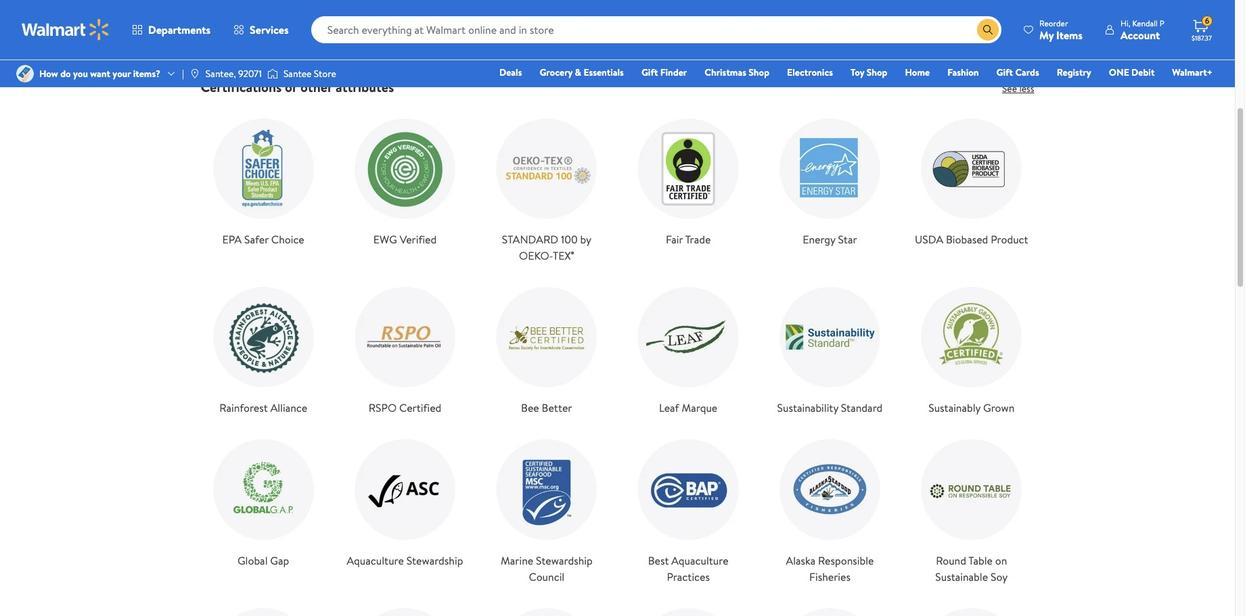 Task type: vqa. For each thing, say whether or not it's contained in the screenshot.
first GALAXY from the bottom of the page
no



Task type: describe. For each thing, give the bounding box(es) containing it.
list containing epa safer choice
[[193, 95, 1043, 617]]

alaska responsible fisheries link
[[768, 427, 893, 585]]

items?
[[133, 67, 160, 81]]

home link
[[899, 65, 936, 80]]

other
[[301, 78, 333, 96]]

bee better link
[[484, 275, 610, 417]]

sustainability standard link
[[768, 275, 893, 417]]

my
[[1040, 27, 1054, 42]]

ewg verified link
[[342, 106, 468, 248]]

 image for santee, 92071
[[189, 68, 200, 79]]

rspo
[[369, 401, 397, 416]]

christmas
[[705, 66, 747, 79]]

see
[[1003, 82, 1018, 95]]

sustainability
[[778, 401, 839, 416]]

energy star link
[[768, 106, 893, 248]]

fashion
[[948, 66, 979, 79]]

epa safer choice
[[222, 232, 304, 247]]

see less button
[[1003, 82, 1035, 95]]

on
[[996, 554, 1008, 569]]

council
[[529, 570, 565, 585]]

sustainable
[[936, 570, 989, 585]]

electronics link
[[781, 65, 840, 80]]

one debit
[[1110, 66, 1155, 79]]

biobased
[[946, 232, 989, 247]]

reorder
[[1040, 17, 1069, 29]]

account
[[1121, 27, 1161, 42]]

kendall
[[1133, 17, 1158, 29]]

marque
[[682, 401, 718, 416]]

tex®
[[553, 249, 575, 263]]

how
[[39, 67, 58, 81]]

less
[[1020, 82, 1035, 95]]

gift finder
[[642, 66, 687, 79]]

&
[[575, 66, 582, 79]]

global gap link
[[201, 427, 326, 569]]

sustainably grown
[[929, 401, 1015, 416]]

better
[[542, 401, 572, 416]]

ewg verified
[[374, 232, 437, 247]]

christmas shop
[[705, 66, 770, 79]]

store
[[314, 67, 336, 81]]

aquaculture stewardship
[[347, 554, 463, 569]]

one debit link
[[1103, 65, 1161, 80]]

fisheries
[[810, 570, 851, 585]]

*see
[[217, 36, 233, 47]]

finder
[[661, 66, 687, 79]]

certifications
[[201, 78, 282, 96]]

standard 100 by oeko-tex®
[[502, 232, 592, 263]]

round
[[937, 554, 967, 569]]

registry link
[[1051, 65, 1098, 80]]

santee store
[[284, 67, 336, 81]]

round table on sustainable soy link
[[909, 427, 1035, 585]]

how do you want your items?
[[39, 67, 160, 81]]

see less
[[1003, 82, 1035, 95]]

6
[[1206, 15, 1210, 27]]

alliance
[[271, 401, 307, 416]]

certified
[[399, 401, 442, 416]]

certifications or other attributes
[[201, 78, 394, 96]]

grocery & essentials link
[[534, 65, 630, 80]]

global
[[238, 554, 268, 569]]

items
[[1057, 27, 1083, 42]]

gift cards link
[[991, 65, 1046, 80]]

rainforest
[[220, 401, 268, 416]]

alaska
[[786, 554, 816, 569]]

1 aquaculture from the left
[[347, 554, 404, 569]]

details
[[235, 36, 258, 47]]



Task type: locate. For each thing, give the bounding box(es) containing it.
deals link
[[494, 65, 528, 80]]

hi,
[[1121, 17, 1131, 29]]

you
[[73, 67, 88, 81]]

toy shop link
[[845, 65, 894, 80]]

 image
[[16, 65, 34, 83], [267, 67, 278, 81], [189, 68, 200, 79]]

1 horizontal spatial  image
[[189, 68, 200, 79]]

2 aquaculture from the left
[[672, 554, 729, 569]]

rspo certified link
[[342, 275, 468, 417]]

gift for gift finder
[[642, 66, 658, 79]]

 image right |
[[189, 68, 200, 79]]

2 gift from the left
[[997, 66, 1014, 79]]

leaf
[[659, 401, 679, 416]]

usda
[[915, 232, 944, 247]]

0 horizontal spatial gift
[[642, 66, 658, 79]]

0 horizontal spatial aquaculture
[[347, 554, 404, 569]]

walmart+
[[1173, 66, 1213, 79]]

0 horizontal spatial shop
[[749, 66, 770, 79]]

gift for gift cards
[[997, 66, 1014, 79]]

by
[[580, 232, 592, 247]]

marine stewardship council
[[501, 554, 593, 585]]

standard
[[502, 232, 559, 247]]

reorder my items
[[1040, 17, 1083, 42]]

 image for how do you want your items?
[[16, 65, 34, 83]]

hi, kendall p account
[[1121, 17, 1165, 42]]

soy
[[991, 570, 1008, 585]]

safer
[[244, 232, 269, 247]]

shop right christmas
[[749, 66, 770, 79]]

shop right toy
[[867, 66, 888, 79]]

 image left how
[[16, 65, 34, 83]]

stewardship inside marine stewardship council
[[536, 554, 593, 569]]

1 shop from the left
[[749, 66, 770, 79]]

best aquaculture practices
[[648, 554, 729, 585]]

departments
[[148, 22, 211, 37]]

search icon image
[[983, 24, 994, 35]]

star
[[839, 232, 858, 247]]

energy
[[803, 232, 836, 247]]

gift cards
[[997, 66, 1040, 79]]

walmart image
[[22, 19, 110, 41]]

$187.37
[[1192, 33, 1213, 43]]

services button
[[222, 14, 300, 46]]

2 shop from the left
[[867, 66, 888, 79]]

energy star
[[803, 232, 858, 247]]

rainforest alliance link
[[201, 275, 326, 417]]

bee
[[521, 401, 539, 416]]

santee, 92071
[[206, 67, 262, 81]]

0 horizontal spatial stewardship
[[407, 554, 463, 569]]

1 horizontal spatial stewardship
[[536, 554, 593, 569]]

departments button
[[121, 14, 222, 46]]

aquaculture inside 'best aquaculture practices'
[[672, 554, 729, 569]]

 image for santee store
[[267, 67, 278, 81]]

grocery
[[540, 66, 573, 79]]

oeko-
[[519, 249, 553, 263]]

aquaculture stewardship link
[[342, 427, 468, 569]]

0 horizontal spatial  image
[[16, 65, 34, 83]]

grocery & essentials
[[540, 66, 624, 79]]

Walmart Site-Wide search field
[[311, 16, 1002, 43]]

shop for toy shop
[[867, 66, 888, 79]]

stewardship for aquaculture stewardship
[[407, 554, 463, 569]]

epa
[[222, 232, 242, 247]]

grown
[[984, 401, 1015, 416]]

walmart+ link
[[1167, 65, 1219, 80]]

or
[[285, 78, 297, 96]]

electronics
[[787, 66, 833, 79]]

alaska responsible fisheries
[[786, 554, 874, 585]]

*see details
[[217, 36, 258, 47]]

cards
[[1016, 66, 1040, 79]]

responsible
[[819, 554, 874, 569]]

gift finder link
[[636, 65, 694, 80]]

 image left "or"
[[267, 67, 278, 81]]

p
[[1160, 17, 1165, 29]]

1 horizontal spatial aquaculture
[[672, 554, 729, 569]]

marine
[[501, 554, 534, 569]]

deals
[[500, 66, 522, 79]]

debit
[[1132, 66, 1155, 79]]

2 horizontal spatial  image
[[267, 67, 278, 81]]

1 horizontal spatial gift
[[997, 66, 1014, 79]]

standard
[[841, 401, 883, 416]]

attributes
[[336, 78, 394, 96]]

registry
[[1057, 66, 1092, 79]]

1 gift from the left
[[642, 66, 658, 79]]

round table on sustainable soy
[[936, 554, 1008, 585]]

christmas shop link
[[699, 65, 776, 80]]

aquaculture
[[347, 554, 404, 569], [672, 554, 729, 569]]

your
[[113, 67, 131, 81]]

toy shop
[[851, 66, 888, 79]]

gift up the "see"
[[997, 66, 1014, 79]]

do
[[60, 67, 71, 81]]

|
[[182, 67, 184, 81]]

home
[[906, 66, 930, 79]]

leaf marque
[[659, 401, 718, 416]]

1 stewardship from the left
[[407, 554, 463, 569]]

sustainably
[[929, 401, 981, 416]]

shop
[[749, 66, 770, 79], [867, 66, 888, 79]]

trade
[[686, 232, 711, 247]]

want
[[90, 67, 110, 81]]

list
[[193, 95, 1043, 617]]

Search search field
[[311, 16, 1002, 43]]

gift left finder
[[642, 66, 658, 79]]

stewardship for marine stewardship council
[[536, 554, 593, 569]]

product
[[991, 232, 1029, 247]]

ewg
[[374, 232, 397, 247]]

rspo certified
[[369, 401, 442, 416]]

2 stewardship from the left
[[536, 554, 593, 569]]

practices
[[667, 570, 710, 585]]

1 horizontal spatial shop
[[867, 66, 888, 79]]

sustainability standard
[[778, 401, 883, 416]]

100
[[561, 232, 578, 247]]

shop for christmas shop
[[749, 66, 770, 79]]

92071
[[238, 67, 262, 81]]



